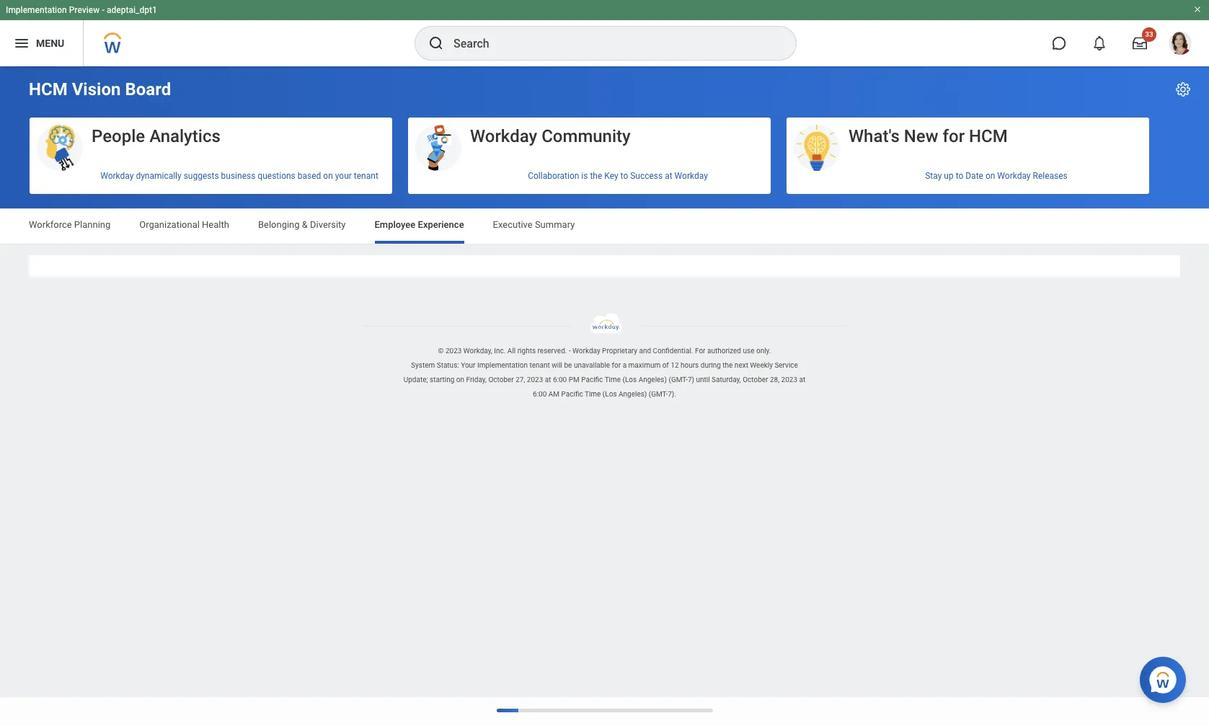 Task type: describe. For each thing, give the bounding box(es) containing it.
tab list containing workforce planning
[[14, 209, 1195, 244]]

health
[[202, 219, 229, 230]]

and
[[639, 347, 651, 355]]

0 vertical spatial 6:00
[[553, 376, 567, 384]]

27,
[[516, 376, 525, 384]]

organizational health
[[139, 219, 229, 230]]

0 vertical spatial (gmt-
[[669, 376, 688, 384]]

main content containing hcm vision board
[[0, 66, 1210, 290]]

menu button
[[0, 20, 83, 66]]

workday,
[[464, 347, 493, 355]]

for inside © 2023 workday, inc. all rights reserved. - workday proprietary and confidential. for authorized use only. system status: your implementation tenant will be unavailable for a maximum of 12 hours during the next weekly service update; starting on friday, october 27, 2023 at 6:00 pm pacific time (los angeles) (gmt-7) until saturday, october 28, 2023 at 6:00 am pacific time (los angeles) (gmt-7).
[[612, 361, 621, 369]]

dynamically
[[136, 171, 182, 181]]

reserved.
[[538, 347, 567, 355]]

stay up to date on workday releases
[[926, 171, 1068, 181]]

1 horizontal spatial (los
[[623, 376, 637, 384]]

7).
[[668, 390, 677, 398]]

implementation inside menu banner
[[6, 5, 67, 15]]

justify image
[[13, 35, 30, 52]]

hours
[[681, 361, 699, 369]]

33 button
[[1125, 27, 1157, 59]]

status:
[[437, 361, 459, 369]]

©
[[438, 347, 444, 355]]

what's new for hcm
[[849, 126, 1008, 146]]

workday right success
[[675, 171, 708, 181]]

0 horizontal spatial (los
[[603, 390, 617, 398]]

0 vertical spatial time
[[605, 376, 621, 384]]

workforce
[[29, 219, 72, 230]]

0 vertical spatial angeles)
[[639, 376, 667, 384]]

will
[[552, 361, 563, 369]]

0 vertical spatial tenant
[[354, 171, 379, 181]]

28,
[[770, 376, 780, 384]]

belonging
[[258, 219, 300, 230]]

collaboration
[[528, 171, 580, 181]]

date
[[966, 171, 984, 181]]

tenant inside © 2023 workday, inc. all rights reserved. - workday proprietary and confidential. for authorized use only. system status: your implementation tenant will be unavailable for a maximum of 12 hours during the next weekly service update; starting on friday, october 27, 2023 at 6:00 pm pacific time (los angeles) (gmt-7) until saturday, october 28, 2023 at 6:00 am pacific time (los angeles) (gmt-7).
[[530, 361, 550, 369]]

profile logan mcneil image
[[1169, 32, 1192, 58]]

executive
[[493, 219, 533, 230]]

for
[[695, 347, 706, 355]]

summary
[[535, 219, 575, 230]]

suggests
[[184, 171, 219, 181]]

collaboration is the key to success at workday link
[[408, 165, 771, 187]]

workday dynamically suggests business questions based on your tenant link
[[30, 165, 392, 187]]

hcm vision board
[[29, 79, 171, 100]]

releases
[[1033, 171, 1068, 181]]

community
[[542, 126, 631, 146]]

on inside stay up to date on workday releases link
[[986, 171, 996, 181]]

0 horizontal spatial 2023
[[446, 347, 462, 355]]

people
[[92, 126, 145, 146]]

0 horizontal spatial at
[[545, 376, 551, 384]]

belonging & diversity
[[258, 219, 346, 230]]

stay up to date on workday releases link
[[787, 165, 1150, 187]]

executive summary
[[493, 219, 575, 230]]

0 horizontal spatial hcm
[[29, 79, 68, 100]]

workday community button
[[408, 118, 771, 172]]

use
[[743, 347, 755, 355]]

planning
[[74, 219, 111, 230]]

configure this page image
[[1175, 81, 1192, 98]]

on inside © 2023 workday, inc. all rights reserved. - workday proprietary and confidential. for authorized use only. system status: your implementation tenant will be unavailable for a maximum of 12 hours during the next weekly service update; starting on friday, october 27, 2023 at 6:00 pm pacific time (los angeles) (gmt-7) until saturday, october 28, 2023 at 6:00 am pacific time (los angeles) (gmt-7).
[[457, 376, 465, 384]]

your
[[461, 361, 476, 369]]

workforce planning
[[29, 219, 111, 230]]

1 horizontal spatial 2023
[[527, 376, 543, 384]]

starting
[[430, 376, 455, 384]]

2 horizontal spatial 2023
[[782, 376, 798, 384]]

- inside menu banner
[[102, 5, 105, 15]]

inbox large image
[[1133, 36, 1148, 50]]

success
[[631, 171, 663, 181]]

1 october from the left
[[489, 376, 514, 384]]

collaboration is the key to success at workday
[[528, 171, 708, 181]]

0 vertical spatial the
[[590, 171, 603, 181]]

people analytics button
[[30, 118, 392, 172]]

12
[[671, 361, 679, 369]]

notifications large image
[[1093, 36, 1107, 50]]

1 vertical spatial pacific
[[562, 390, 583, 398]]

business
[[221, 171, 256, 181]]

during
[[701, 361, 721, 369]]

board
[[125, 79, 171, 100]]

0 vertical spatial pacific
[[582, 376, 603, 384]]

Search Workday  search field
[[454, 27, 767, 59]]

organizational
[[139, 219, 200, 230]]

the inside © 2023 workday, inc. all rights reserved. - workday proprietary and confidential. for authorized use only. system status: your implementation tenant will be unavailable for a maximum of 12 hours during the next weekly service update; starting on friday, october 27, 2023 at 6:00 pm pacific time (los angeles) (gmt-7) until saturday, october 28, 2023 at 6:00 am pacific time (los angeles) (gmt-7).
[[723, 361, 733, 369]]



Task type: locate. For each thing, give the bounding box(es) containing it.
1 horizontal spatial at
[[665, 171, 673, 181]]

stay
[[926, 171, 942, 181]]

0 vertical spatial for
[[943, 126, 965, 146]]

1 horizontal spatial tenant
[[530, 361, 550, 369]]

1 horizontal spatial october
[[743, 376, 769, 384]]

0 vertical spatial implementation
[[6, 5, 67, 15]]

1 horizontal spatial hcm
[[970, 126, 1008, 146]]

am
[[549, 390, 560, 398]]

0 horizontal spatial october
[[489, 376, 514, 384]]

friday,
[[466, 376, 487, 384]]

to right the key
[[621, 171, 628, 181]]

menu
[[36, 37, 64, 49]]

rights
[[518, 347, 536, 355]]

angeles) down a
[[619, 390, 647, 398]]

1 vertical spatial for
[[612, 361, 621, 369]]

0 vertical spatial -
[[102, 5, 105, 15]]

1 vertical spatial the
[[723, 361, 733, 369]]

people analytics
[[92, 126, 221, 146]]

at inside 'main content'
[[665, 171, 673, 181]]

at up am
[[545, 376, 551, 384]]

33
[[1146, 30, 1154, 38]]

7)
[[688, 376, 695, 384]]

october
[[489, 376, 514, 384], [743, 376, 769, 384]]

implementation up menu dropdown button
[[6, 5, 67, 15]]

&
[[302, 219, 308, 230]]

0 horizontal spatial time
[[585, 390, 601, 398]]

footer containing © 2023 workday, inc. all rights reserved. - workday proprietary and confidential. for authorized use only. system status: your implementation tenant will be unavailable for a maximum of 12 hours during the next weekly service update; starting on friday, october 27, 2023 at 6:00 pm pacific time (los angeles) (gmt-7) until saturday, october 28, 2023 at 6:00 am pacific time (los angeles) (gmt-7).
[[0, 313, 1210, 402]]

next
[[735, 361, 749, 369]]

- up be
[[569, 347, 571, 355]]

hcm up stay up to date on workday releases on the right
[[970, 126, 1008, 146]]

0 horizontal spatial implementation
[[6, 5, 67, 15]]

at right 28,
[[800, 376, 806, 384]]

1 vertical spatial tenant
[[530, 361, 550, 369]]

2023
[[446, 347, 462, 355], [527, 376, 543, 384], [782, 376, 798, 384]]

authorized
[[708, 347, 742, 355]]

be
[[564, 361, 572, 369]]

service
[[775, 361, 798, 369]]

experience
[[418, 219, 464, 230]]

0 horizontal spatial for
[[612, 361, 621, 369]]

tenant left will
[[530, 361, 550, 369]]

workday up unavailable
[[573, 347, 601, 355]]

unavailable
[[574, 361, 610, 369]]

the right the 'is'
[[590, 171, 603, 181]]

inc.
[[494, 347, 506, 355]]

(los down unavailable
[[603, 390, 617, 398]]

hcm inside button
[[970, 126, 1008, 146]]

1 vertical spatial implementation
[[478, 361, 528, 369]]

workday left releases at the right top of the page
[[998, 171, 1031, 181]]

for right "new"
[[943, 126, 965, 146]]

proprietary
[[602, 347, 638, 355]]

0 horizontal spatial to
[[621, 171, 628, 181]]

1 vertical spatial 6:00
[[533, 390, 547, 398]]

6:00 left am
[[533, 390, 547, 398]]

1 horizontal spatial time
[[605, 376, 621, 384]]

employee
[[375, 219, 416, 230]]

2 october from the left
[[743, 376, 769, 384]]

angeles) down maximum
[[639, 376, 667, 384]]

to right up
[[956, 171, 964, 181]]

1 horizontal spatial -
[[569, 347, 571, 355]]

hcm down the menu
[[29, 79, 68, 100]]

0 horizontal spatial 6:00
[[533, 390, 547, 398]]

on inside workday dynamically suggests business questions based on your tenant link
[[323, 171, 333, 181]]

october left 27,
[[489, 376, 514, 384]]

0 vertical spatial (los
[[623, 376, 637, 384]]

new
[[904, 126, 939, 146]]

angeles)
[[639, 376, 667, 384], [619, 390, 647, 398]]

menu banner
[[0, 0, 1210, 66]]

workday inside button
[[470, 126, 538, 146]]

close environment banner image
[[1194, 5, 1203, 14]]

(gmt- down 12
[[669, 376, 688, 384]]

on right date on the right
[[986, 171, 996, 181]]

all
[[508, 347, 516, 355]]

what's new for hcm button
[[787, 118, 1150, 172]]

0 horizontal spatial (gmt-
[[649, 390, 668, 398]]

system
[[411, 361, 435, 369]]

of
[[663, 361, 669, 369]]

2 horizontal spatial at
[[800, 376, 806, 384]]

what's
[[849, 126, 900, 146]]

pacific down unavailable
[[582, 376, 603, 384]]

a
[[623, 361, 627, 369]]

1 vertical spatial (gmt-
[[649, 390, 668, 398]]

1 vertical spatial (los
[[603, 390, 617, 398]]

update;
[[404, 376, 428, 384]]

1 vertical spatial hcm
[[970, 126, 1008, 146]]

workday dynamically suggests business questions based on your tenant
[[100, 171, 379, 181]]

1 vertical spatial -
[[569, 347, 571, 355]]

on left your
[[323, 171, 333, 181]]

saturday,
[[712, 376, 741, 384]]

1 horizontal spatial to
[[956, 171, 964, 181]]

footer
[[0, 313, 1210, 402]]

0 vertical spatial hcm
[[29, 79, 68, 100]]

(gmt-
[[669, 376, 688, 384], [649, 390, 668, 398]]

on left the friday,
[[457, 376, 465, 384]]

© 2023 workday, inc. all rights reserved. - workday proprietary and confidential. for authorized use only. system status: your implementation tenant will be unavailable for a maximum of 12 hours during the next weekly service update; starting on friday, october 27, 2023 at 6:00 pm pacific time (los angeles) (gmt-7) until saturday, october 28, 2023 at 6:00 am pacific time (los angeles) (gmt-7).
[[404, 347, 806, 398]]

1 horizontal spatial (gmt-
[[669, 376, 688, 384]]

implementation inside © 2023 workday, inc. all rights reserved. - workday proprietary and confidential. for authorized use only. system status: your implementation tenant will be unavailable for a maximum of 12 hours during the next weekly service update; starting on friday, october 27, 2023 at 6:00 pm pacific time (los angeles) (gmt-7) until saturday, october 28, 2023 at 6:00 am pacific time (los angeles) (gmt-7).
[[478, 361, 528, 369]]

1 horizontal spatial the
[[723, 361, 733, 369]]

(los
[[623, 376, 637, 384], [603, 390, 617, 398]]

at right success
[[665, 171, 673, 181]]

workday down people
[[100, 171, 134, 181]]

1 vertical spatial angeles)
[[619, 390, 647, 398]]

workday up collaboration
[[470, 126, 538, 146]]

the left next
[[723, 361, 733, 369]]

for left a
[[612, 361, 621, 369]]

confidential.
[[653, 347, 694, 355]]

1 vertical spatial time
[[585, 390, 601, 398]]

- inside © 2023 workday, inc. all rights reserved. - workday proprietary and confidential. for authorized use only. system status: your implementation tenant will be unavailable for a maximum of 12 hours during the next weekly service update; starting on friday, october 27, 2023 at 6:00 pm pacific time (los angeles) (gmt-7) until saturday, october 28, 2023 at 6:00 am pacific time (los angeles) (gmt-7).
[[569, 347, 571, 355]]

2 horizontal spatial on
[[986, 171, 996, 181]]

2023 right 27,
[[527, 376, 543, 384]]

based
[[298, 171, 321, 181]]

maximum
[[629, 361, 661, 369]]

employee experience
[[375, 219, 464, 230]]

workday community
[[470, 126, 631, 146]]

0 horizontal spatial tenant
[[354, 171, 379, 181]]

0 horizontal spatial the
[[590, 171, 603, 181]]

0 horizontal spatial -
[[102, 5, 105, 15]]

diversity
[[310, 219, 346, 230]]

preview
[[69, 5, 100, 15]]

is
[[582, 171, 588, 181]]

-
[[102, 5, 105, 15], [569, 347, 571, 355]]

key
[[605, 171, 619, 181]]

until
[[696, 376, 710, 384]]

2023 right 28,
[[782, 376, 798, 384]]

(los down a
[[623, 376, 637, 384]]

only.
[[757, 347, 771, 355]]

pacific
[[582, 376, 603, 384], [562, 390, 583, 398]]

1 horizontal spatial implementation
[[478, 361, 528, 369]]

for inside button
[[943, 126, 965, 146]]

implementation down inc.
[[478, 361, 528, 369]]

weekly
[[750, 361, 773, 369]]

6:00
[[553, 376, 567, 384], [533, 390, 547, 398]]

workday inside © 2023 workday, inc. all rights reserved. - workday proprietary and confidential. for authorized use only. system status: your implementation tenant will be unavailable for a maximum of 12 hours during the next weekly service update; starting on friday, october 27, 2023 at 6:00 pm pacific time (los angeles) (gmt-7) until saturday, october 28, 2023 at 6:00 am pacific time (los angeles) (gmt-7).
[[573, 347, 601, 355]]

search image
[[428, 35, 445, 52]]

to
[[621, 171, 628, 181], [956, 171, 964, 181]]

time
[[605, 376, 621, 384], [585, 390, 601, 398]]

questions
[[258, 171, 296, 181]]

vision
[[72, 79, 121, 100]]

tab list
[[14, 209, 1195, 244]]

implementation preview -   adeptai_dpt1
[[6, 5, 157, 15]]

1 horizontal spatial for
[[943, 126, 965, 146]]

tenant right your
[[354, 171, 379, 181]]

main content
[[0, 66, 1210, 290]]

pm
[[569, 376, 580, 384]]

at
[[665, 171, 673, 181], [545, 376, 551, 384], [800, 376, 806, 384]]

up
[[944, 171, 954, 181]]

(gmt- down of
[[649, 390, 668, 398]]

2023 right ©
[[446, 347, 462, 355]]

1 horizontal spatial 6:00
[[553, 376, 567, 384]]

workday
[[470, 126, 538, 146], [100, 171, 134, 181], [675, 171, 708, 181], [998, 171, 1031, 181], [573, 347, 601, 355]]

- right preview
[[102, 5, 105, 15]]

implementation
[[6, 5, 67, 15], [478, 361, 528, 369]]

your
[[335, 171, 352, 181]]

pacific down pm
[[562, 390, 583, 398]]

0 horizontal spatial on
[[323, 171, 333, 181]]

adeptai_dpt1
[[107, 5, 157, 15]]

1 to from the left
[[621, 171, 628, 181]]

1 horizontal spatial on
[[457, 376, 465, 384]]

6:00 left pm
[[553, 376, 567, 384]]

2 to from the left
[[956, 171, 964, 181]]

october down 'weekly'
[[743, 376, 769, 384]]

analytics
[[149, 126, 221, 146]]



Task type: vqa. For each thing, say whether or not it's contained in the screenshot.
Where inside the Welcome Back This is where you left off in your last session.  You can go back and review any other section/information that previously updated.
no



